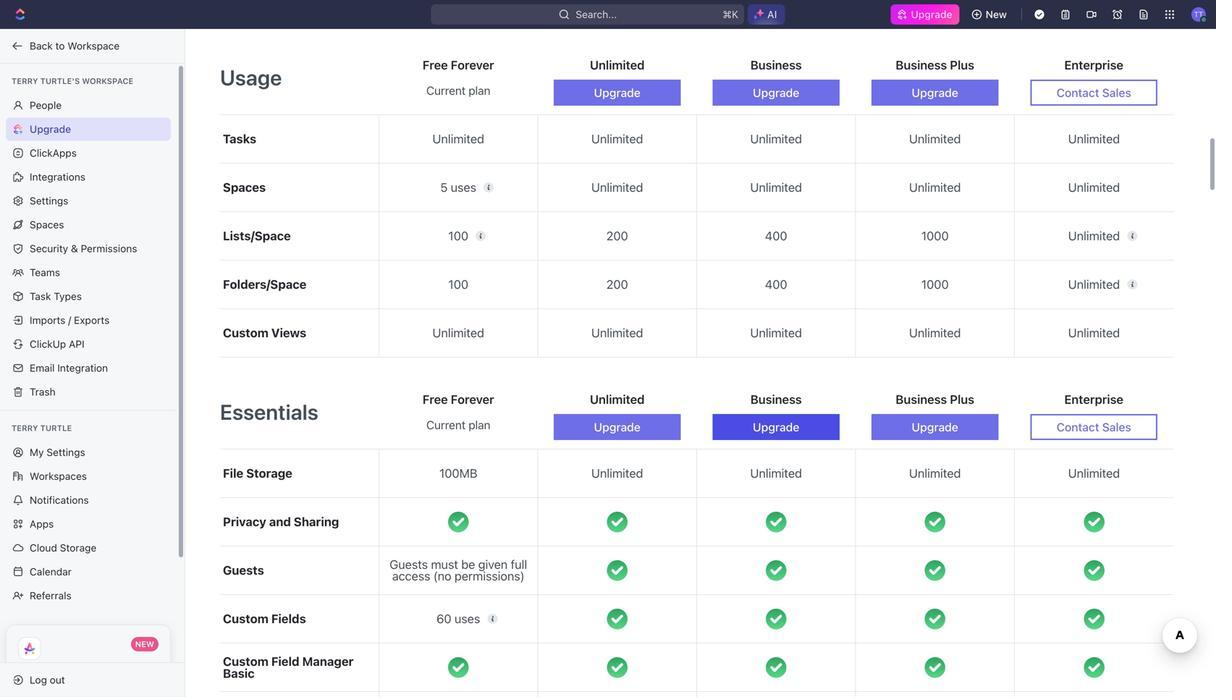 Task type: locate. For each thing, give the bounding box(es) containing it.
people link
[[6, 94, 171, 117]]

custom views
[[223, 326, 306, 340]]

0 vertical spatial upgrade link
[[891, 4, 960, 25]]

2 forever from the top
[[451, 392, 494, 407]]

spaces up security
[[30, 219, 64, 231]]

custom inside custom field manager basic
[[223, 654, 269, 668]]

1 vertical spatial new
[[135, 640, 154, 649]]

contact sales for usage
[[1057, 86, 1131, 100]]

be
[[461, 558, 475, 572]]

0 vertical spatial 100
[[448, 229, 468, 243]]

0 vertical spatial free
[[423, 58, 448, 72]]

1 vertical spatial business plus
[[896, 392, 975, 407]]

plus for usage
[[950, 58, 975, 72]]

forever for essentials
[[451, 392, 494, 407]]

settings down integrations
[[30, 195, 68, 207]]

upgrade link up clickapps "link"
[[6, 118, 171, 141]]

settings
[[30, 195, 68, 207], [47, 446, 85, 458]]

basic
[[223, 666, 255, 681]]

current
[[426, 84, 466, 97], [426, 418, 466, 432]]

upgrade button
[[554, 80, 681, 106], [713, 80, 840, 106], [872, 80, 999, 106], [554, 414, 681, 440], [713, 414, 840, 440], [872, 414, 999, 440]]

2 current plan from the top
[[426, 418, 490, 432]]

business
[[751, 58, 802, 72], [896, 58, 947, 72], [751, 392, 802, 407], [896, 392, 947, 407]]

lists/space
[[223, 229, 291, 243]]

current plan for essentials
[[426, 418, 490, 432]]

clickup api
[[30, 338, 84, 350]]

1 vertical spatial workspace
[[82, 76, 133, 86]]

0 vertical spatial business plus
[[896, 58, 975, 72]]

guests inside guests must be given full access (no permissions)
[[390, 558, 428, 572]]

workspace
[[68, 40, 120, 52], [82, 76, 133, 86]]

⌘k
[[723, 8, 739, 20]]

upgrade
[[911, 8, 952, 20], [594, 86, 641, 100], [753, 86, 800, 100], [912, 86, 958, 100], [30, 123, 71, 135], [594, 420, 641, 434], [753, 420, 800, 434], [912, 420, 958, 434]]

1000
[[921, 229, 949, 243], [921, 277, 949, 291]]

200 for folders/space
[[606, 277, 628, 291]]

uses right 5
[[451, 180, 476, 194]]

1 contact sales button from the top
[[1031, 80, 1158, 106]]

1 vertical spatial 200
[[606, 277, 628, 291]]

2 200 from the top
[[606, 277, 628, 291]]

contact sales button for usage
[[1031, 80, 1158, 106]]

1 vertical spatial 100
[[448, 277, 468, 291]]

cloud
[[30, 542, 57, 554]]

guests left (no
[[390, 558, 428, 572]]

1 horizontal spatial guests
[[390, 558, 428, 572]]

security & permissions link
[[6, 237, 171, 260]]

free
[[423, 58, 448, 72], [423, 392, 448, 407]]

referrals link
[[6, 584, 171, 607]]

folders/space
[[223, 277, 307, 292]]

forever
[[451, 58, 494, 72], [451, 392, 494, 407]]

contact
[[1057, 86, 1099, 100], [1057, 420, 1099, 434]]

terry up people
[[12, 76, 38, 86]]

1 business plus from the top
[[896, 58, 975, 72]]

workspaces
[[30, 470, 87, 482]]

0 vertical spatial contact
[[1057, 86, 1099, 100]]

2 free from the top
[[423, 392, 448, 407]]

check image
[[607, 512, 628, 532], [925, 512, 945, 532], [925, 560, 945, 581], [766, 609, 787, 629], [925, 609, 945, 629], [1084, 609, 1105, 629], [448, 657, 469, 678], [607, 657, 628, 678], [1084, 657, 1105, 678]]

workspace inside back to workspace button
[[68, 40, 120, 52]]

0 vertical spatial contact sales button
[[1031, 80, 1158, 106]]

views
[[271, 326, 306, 340]]

1 vertical spatial settings
[[47, 446, 85, 458]]

0 vertical spatial new
[[986, 8, 1007, 20]]

types
[[54, 290, 82, 302]]

plus
[[950, 58, 975, 72], [950, 392, 975, 407]]

1 horizontal spatial storage
[[246, 466, 292, 481]]

0 vertical spatial current plan
[[426, 84, 490, 97]]

file
[[223, 466, 243, 481]]

200
[[606, 229, 628, 243], [606, 277, 628, 291]]

2 plus from the top
[[950, 392, 975, 407]]

2 enterprise from the top
[[1065, 392, 1124, 407]]

custom
[[223, 326, 269, 340], [223, 612, 269, 626], [223, 654, 269, 668]]

contact for usage
[[1057, 86, 1099, 100]]

free forever for usage
[[423, 58, 494, 72]]

given
[[478, 558, 508, 572]]

5
[[440, 180, 448, 194]]

business plus
[[896, 58, 975, 72], [896, 392, 975, 407]]

field
[[271, 654, 299, 668]]

current for essentials
[[426, 418, 466, 432]]

0 vertical spatial uses
[[451, 180, 476, 194]]

log out button
[[6, 669, 172, 692]]

uses
[[451, 180, 476, 194], [455, 612, 480, 626]]

2 terry from the top
[[12, 424, 38, 433]]

1 contact from the top
[[1057, 86, 1099, 100]]

0 horizontal spatial upgrade link
[[6, 118, 171, 141]]

0 vertical spatial free forever
[[423, 58, 494, 72]]

1 vertical spatial 400
[[765, 277, 787, 291]]

0 vertical spatial 200
[[606, 229, 628, 243]]

privacy
[[223, 515, 266, 529]]

turtle
[[40, 424, 72, 433]]

0 horizontal spatial spaces
[[30, 219, 64, 231]]

2 400 from the top
[[765, 277, 787, 291]]

2 contact sales from the top
[[1057, 420, 1131, 434]]

1 contact sales from the top
[[1057, 86, 1131, 100]]

1 vertical spatial 1000
[[921, 277, 949, 291]]

enterprise for usage
[[1065, 58, 1124, 72]]

guests down the privacy
[[223, 563, 264, 578]]

0 vertical spatial 1000
[[921, 229, 949, 243]]

1 vertical spatial upgrade link
[[6, 118, 171, 141]]

turtle's
[[40, 76, 80, 86]]

1 vertical spatial spaces
[[30, 219, 64, 231]]

1 vertical spatial plus
[[950, 392, 975, 407]]

0 vertical spatial 400
[[765, 229, 787, 243]]

custom for usage
[[223, 326, 269, 340]]

spaces down the tasks
[[223, 180, 266, 195]]

guests must be given full access (no permissions)
[[390, 558, 527, 583]]

exports
[[74, 314, 110, 326]]

upgrade link left new button
[[891, 4, 960, 25]]

plan for essentials
[[469, 418, 490, 432]]

2 free forever from the top
[[423, 392, 494, 407]]

0 vertical spatial enterprise
[[1065, 58, 1124, 72]]

current plan
[[426, 84, 490, 97], [426, 418, 490, 432]]

check image
[[448, 512, 469, 532], [766, 512, 787, 532], [1084, 512, 1105, 532], [607, 560, 628, 581], [766, 560, 787, 581], [1084, 560, 1105, 581], [607, 609, 628, 629], [766, 657, 787, 678], [925, 657, 945, 678]]

1 vertical spatial free
[[423, 392, 448, 407]]

0 vertical spatial forever
[[451, 58, 494, 72]]

custom fields
[[223, 612, 306, 626]]

1 400 from the top
[[765, 229, 787, 243]]

must
[[431, 558, 458, 572]]

1 current plan from the top
[[426, 84, 490, 97]]

storage down apps link
[[60, 542, 97, 554]]

people
[[30, 99, 62, 111]]

spaces
[[223, 180, 266, 195], [30, 219, 64, 231]]

1 1000 from the top
[[921, 229, 949, 243]]

2 vertical spatial custom
[[223, 654, 269, 668]]

1 100 from the top
[[448, 229, 468, 243]]

2 sales from the top
[[1102, 420, 1131, 434]]

terry up my
[[12, 424, 38, 433]]

1 vertical spatial contact sales
[[1057, 420, 1131, 434]]

workspace right to
[[68, 40, 120, 52]]

0 vertical spatial plus
[[950, 58, 975, 72]]

0 vertical spatial plan
[[469, 84, 490, 97]]

free for usage
[[423, 58, 448, 72]]

2 business plus from the top
[[896, 392, 975, 407]]

enterprise
[[1065, 58, 1124, 72], [1065, 392, 1124, 407]]

0 vertical spatial contact sales
[[1057, 86, 1131, 100]]

settings up workspaces
[[47, 446, 85, 458]]

contact for essentials
[[1057, 420, 1099, 434]]

storage right file
[[246, 466, 292, 481]]

unlimited
[[590, 58, 645, 72], [433, 132, 484, 146], [591, 132, 643, 146], [750, 132, 802, 146], [909, 132, 961, 146], [1068, 132, 1120, 146], [591, 180, 643, 194], [750, 180, 802, 194], [909, 180, 961, 194], [1068, 180, 1120, 194], [1068, 229, 1120, 243], [1068, 277, 1120, 291], [433, 326, 484, 340], [591, 326, 643, 340], [750, 326, 802, 340], [909, 326, 961, 340], [1068, 326, 1120, 340], [590, 392, 645, 407], [591, 466, 643, 480], [750, 466, 802, 480], [909, 466, 961, 480], [1068, 466, 1120, 480]]

1 vertical spatial uses
[[455, 612, 480, 626]]

1 vertical spatial contact sales button
[[1031, 414, 1158, 440]]

manager
[[302, 654, 354, 668]]

1 vertical spatial enterprise
[[1065, 392, 1124, 407]]

1 200 from the top
[[606, 229, 628, 243]]

trash link
[[6, 380, 171, 404]]

1 vertical spatial plan
[[469, 418, 490, 432]]

400
[[765, 229, 787, 243], [765, 277, 787, 291]]

essentials
[[220, 399, 318, 424]]

1 vertical spatial current
[[426, 418, 466, 432]]

business plus for essentials
[[896, 392, 975, 407]]

0 horizontal spatial storage
[[60, 542, 97, 554]]

1 sales from the top
[[1102, 86, 1131, 100]]

0 vertical spatial custom
[[223, 326, 269, 340]]

search...
[[576, 8, 617, 20]]

1 custom from the top
[[223, 326, 269, 340]]

new
[[986, 8, 1007, 20], [135, 640, 154, 649]]

3 custom from the top
[[223, 654, 269, 668]]

plan
[[469, 84, 490, 97], [469, 418, 490, 432]]

0 vertical spatial current
[[426, 84, 466, 97]]

clickapps link
[[6, 142, 171, 165]]

1 plan from the top
[[469, 84, 490, 97]]

upgrade link
[[891, 4, 960, 25], [6, 118, 171, 141]]

1 vertical spatial storage
[[60, 542, 97, 554]]

1 vertical spatial sales
[[1102, 420, 1131, 434]]

settings link
[[6, 189, 171, 212]]

contact sales button for essentials
[[1031, 414, 1158, 440]]

1 current from the top
[[426, 84, 466, 97]]

storage for cloud storage
[[60, 542, 97, 554]]

custom left field
[[223, 654, 269, 668]]

workspaces link
[[6, 465, 171, 488]]

tasks
[[223, 132, 256, 146]]

back to workspace button
[[6, 34, 172, 58]]

1 vertical spatial terry
[[12, 424, 38, 433]]

privacy and sharing
[[223, 515, 339, 529]]

current for usage
[[426, 84, 466, 97]]

1 free forever from the top
[[423, 58, 494, 72]]

0 vertical spatial spaces
[[223, 180, 266, 195]]

1 horizontal spatial new
[[986, 8, 1007, 20]]

/
[[68, 314, 71, 326]]

1 vertical spatial contact
[[1057, 420, 1099, 434]]

2 100 from the top
[[448, 277, 468, 291]]

1 forever from the top
[[451, 58, 494, 72]]

100mb
[[439, 466, 477, 480]]

0 vertical spatial settings
[[30, 195, 68, 207]]

2 1000 from the top
[[921, 277, 949, 291]]

400 for folders/space
[[765, 277, 787, 291]]

uses right 60
[[455, 612, 480, 626]]

0 vertical spatial storage
[[246, 466, 292, 481]]

guests
[[390, 558, 428, 572], [223, 563, 264, 578]]

1 vertical spatial current plan
[[426, 418, 490, 432]]

my settings
[[30, 446, 85, 458]]

free forever for essentials
[[423, 392, 494, 407]]

apps
[[30, 518, 54, 530]]

1 free from the top
[[423, 58, 448, 72]]

workspace up people link
[[82, 76, 133, 86]]

1 plus from the top
[[950, 58, 975, 72]]

2 contact from the top
[[1057, 420, 1099, 434]]

1 terry from the top
[[12, 76, 38, 86]]

2 current from the top
[[426, 418, 466, 432]]

file storage
[[223, 466, 292, 481]]

custom left fields
[[223, 612, 269, 626]]

sales for essentials
[[1102, 420, 1131, 434]]

1 enterprise from the top
[[1065, 58, 1124, 72]]

2 contact sales button from the top
[[1031, 414, 1158, 440]]

1 vertical spatial free forever
[[423, 392, 494, 407]]

100
[[448, 229, 468, 243], [448, 277, 468, 291]]

0 vertical spatial terry
[[12, 76, 38, 86]]

1 vertical spatial custom
[[223, 612, 269, 626]]

tt button
[[1187, 3, 1210, 26]]

1 vertical spatial forever
[[451, 392, 494, 407]]

2 plan from the top
[[469, 418, 490, 432]]

current plan for usage
[[426, 84, 490, 97]]

0 horizontal spatial guests
[[223, 563, 264, 578]]

custom left views
[[223, 326, 269, 340]]

400 for lists/space
[[765, 229, 787, 243]]

business plus for usage
[[896, 58, 975, 72]]

contact sales
[[1057, 86, 1131, 100], [1057, 420, 1131, 434]]

0 vertical spatial workspace
[[68, 40, 120, 52]]

email integration link
[[6, 357, 171, 380]]

0 vertical spatial sales
[[1102, 86, 1131, 100]]



Task type: describe. For each thing, give the bounding box(es) containing it.
access
[[392, 569, 430, 583]]

new button
[[966, 3, 1016, 26]]

calendar link
[[6, 560, 171, 584]]

spaces link
[[6, 213, 171, 236]]

clickapps
[[30, 147, 77, 159]]

integrations
[[30, 171, 85, 183]]

imports
[[30, 314, 65, 326]]

workspace for terry turtle's workspace
[[82, 76, 133, 86]]

task types
[[30, 290, 82, 302]]

1 horizontal spatial upgrade link
[[891, 4, 960, 25]]

log
[[30, 674, 47, 686]]

api
[[69, 338, 84, 350]]

usage
[[220, 65, 282, 90]]

email integration
[[30, 362, 108, 374]]

clickup api link
[[6, 333, 171, 356]]

apps link
[[6, 513, 171, 536]]

notifications
[[30, 494, 89, 506]]

fields
[[271, 612, 306, 626]]

ai
[[767, 8, 777, 20]]

plus for essentials
[[950, 392, 975, 407]]

1000 for lists/space
[[921, 229, 949, 243]]

integration
[[57, 362, 108, 374]]

5 uses
[[440, 180, 476, 194]]

task
[[30, 290, 51, 302]]

back to workspace
[[30, 40, 120, 52]]

uses for 60 uses
[[455, 612, 480, 626]]

email
[[30, 362, 55, 374]]

plan for usage
[[469, 84, 490, 97]]

guests for guests
[[223, 563, 264, 578]]

&
[[71, 243, 78, 254]]

1 horizontal spatial spaces
[[223, 180, 266, 195]]

to
[[55, 40, 65, 52]]

out
[[50, 674, 65, 686]]

tt
[[1194, 10, 1204, 18]]

terry turtle
[[12, 424, 72, 433]]

log out
[[30, 674, 65, 686]]

free for essentials
[[423, 392, 448, 407]]

workspace for back to workspace
[[68, 40, 120, 52]]

new inside button
[[986, 8, 1007, 20]]

cloud storage link
[[6, 536, 171, 560]]

2 custom from the top
[[223, 612, 269, 626]]

200 for lists/space
[[606, 229, 628, 243]]

trash
[[30, 386, 56, 398]]

1000 for folders/space
[[921, 277, 949, 291]]

my settings link
[[6, 441, 171, 464]]

(no
[[433, 569, 451, 583]]

60 uses
[[437, 612, 480, 626]]

ai button
[[748, 4, 785, 25]]

sharing
[[294, 515, 339, 529]]

terry for people
[[12, 76, 38, 86]]

sales for usage
[[1102, 86, 1131, 100]]

calendar
[[30, 566, 72, 578]]

back
[[30, 40, 53, 52]]

my
[[30, 446, 44, 458]]

and
[[269, 515, 291, 529]]

60
[[437, 612, 451, 626]]

integrations link
[[6, 165, 171, 189]]

storage for file storage
[[246, 466, 292, 481]]

spaces inside "link"
[[30, 219, 64, 231]]

permissions)
[[455, 569, 525, 583]]

contact sales for essentials
[[1057, 420, 1131, 434]]

teams
[[30, 266, 60, 278]]

terry for my settings
[[12, 424, 38, 433]]

cloud storage
[[30, 542, 97, 554]]

imports / exports link
[[6, 309, 171, 332]]

permissions
[[81, 243, 137, 254]]

imports / exports
[[30, 314, 110, 326]]

enterprise for essentials
[[1065, 392, 1124, 407]]

0 horizontal spatial new
[[135, 640, 154, 649]]

security & permissions
[[30, 243, 137, 254]]

guests for guests must be given full access (no permissions)
[[390, 558, 428, 572]]

clickup
[[30, 338, 66, 350]]

uses for 5 uses
[[451, 180, 476, 194]]

notifications link
[[6, 489, 171, 512]]

forever for usage
[[451, 58, 494, 72]]

custom for essentials
[[223, 654, 269, 668]]

task types link
[[6, 285, 171, 308]]

full
[[511, 558, 527, 572]]

terry turtle's workspace
[[12, 76, 133, 86]]

teams link
[[6, 261, 171, 284]]

security
[[30, 243, 68, 254]]

custom field manager basic
[[223, 654, 354, 681]]



Task type: vqa. For each thing, say whether or not it's contained in the screenshot.
tree inside Sidebar NAVIGATION
no



